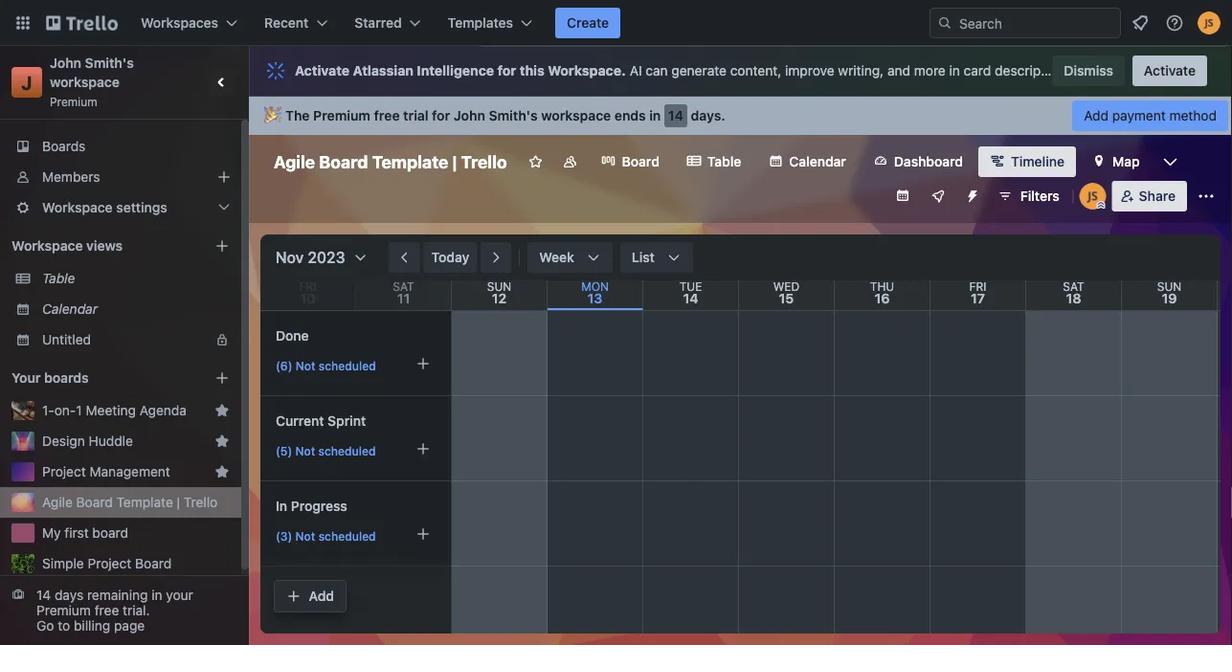 Task type: describe. For each thing, give the bounding box(es) containing it.
writing,
[[838, 63, 884, 79]]

mon 13
[[582, 280, 609, 307]]

1 and from the left
[[888, 63, 911, 79]]

nov
[[276, 249, 304, 267]]

search image
[[938, 15, 953, 31]]

meeting
[[86, 403, 136, 419]]

billing
[[74, 618, 110, 634]]

template inside board name "text field"
[[372, 151, 449, 172]]

scheduled for current sprint
[[319, 444, 376, 458]]

0 vertical spatial 14
[[669, 108, 684, 124]]

Board name text field
[[264, 147, 517, 177]]

workspaces button
[[129, 8, 249, 38]]

1 horizontal spatial calendar link
[[757, 147, 858, 177]]

sat for 11
[[393, 280, 414, 293]]

untitled
[[42, 332, 91, 348]]

starred button
[[343, 8, 433, 38]]

1 vertical spatial template
[[116, 495, 173, 511]]

current sprint
[[276, 413, 366, 429]]

sun for 19
[[1158, 280, 1182, 293]]

create a view image
[[215, 239, 230, 254]]

(5) not scheduled button
[[269, 435, 438, 466]]

agile inside the agile board template | trello link
[[42, 495, 73, 511]]

descriptions
[[995, 63, 1072, 79]]

(5) not scheduled
[[276, 444, 376, 458]]

current
[[276, 413, 324, 429]]

list
[[632, 250, 655, 265]]

14 inside tue 14
[[683, 291, 699, 307]]

not for done
[[296, 359, 316, 373]]

1 horizontal spatial john
[[454, 108, 486, 124]]

workspaces
[[141, 15, 218, 31]]

agile board template | trello inside the agile board template | trello link
[[42, 495, 218, 511]]

my first board
[[42, 525, 128, 541]]

design
[[42, 433, 85, 449]]

(3)
[[276, 530, 292, 543]]

1 horizontal spatial project
[[88, 556, 131, 572]]

0 horizontal spatial table
[[42, 271, 75, 286]]

0 horizontal spatial |
[[177, 495, 180, 511]]

members link
[[0, 162, 241, 193]]

(5)
[[276, 444, 292, 458]]

page
[[114, 618, 145, 634]]

content,
[[731, 63, 782, 79]]

1 horizontal spatial smith's
[[489, 108, 538, 124]]

simple project board link
[[42, 555, 230, 574]]

hold
[[298, 584, 327, 600]]

filters
[[1021, 188, 1060, 204]]

(6)
[[276, 359, 293, 373]]

board
[[92, 525, 128, 541]]

dismiss
[[1065, 63, 1114, 79]]

agile board template | trello inside board name "text field"
[[274, 151, 507, 172]]

workspace visible image
[[563, 154, 578, 170]]

project inside button
[[42, 464, 86, 480]]

more
[[915, 63, 946, 79]]

thu
[[871, 280, 895, 293]]

intelligence
[[417, 63, 494, 79]]

share button
[[1113, 181, 1188, 212]]

design huddle
[[42, 433, 133, 449]]

on-
[[54, 403, 76, 419]]

your
[[11, 370, 41, 386]]

templates
[[448, 15, 513, 31]]

14 days remaining in your premium free trial. go to billing page
[[36, 588, 193, 634]]

1 horizontal spatial in
[[650, 108, 661, 124]]

1 vertical spatial workspace
[[541, 108, 611, 124]]

trial
[[403, 108, 429, 124]]

customize views image
[[1161, 152, 1181, 171]]

management
[[90, 464, 170, 480]]

fri for 17
[[970, 280, 987, 293]]

can
[[646, 63, 668, 79]]

your
[[166, 588, 193, 603]]

fri for 10
[[299, 280, 317, 293]]

templates button
[[436, 8, 544, 38]]

days.
[[691, 108, 726, 124]]

today
[[432, 250, 470, 265]]

members
[[42, 169, 100, 185]]

agile inside board name "text field"
[[274, 151, 315, 172]]

dashboard link
[[862, 147, 975, 177]]

workspace settings button
[[0, 193, 241, 223]]

17
[[971, 291, 986, 307]]

power ups image
[[931, 189, 946, 204]]

11
[[397, 291, 410, 307]]

create button
[[556, 8, 621, 38]]

scheduled for done
[[319, 359, 376, 373]]

activate for activate atlassian intelligence for this workspace.
[[295, 63, 350, 79]]

add payment method link
[[1073, 101, 1229, 131]]

workspace for workspace settings
[[42, 200, 113, 216]]

john smith (johnsmith38824343) image
[[1198, 11, 1221, 34]]

go to billing page link
[[36, 618, 145, 634]]

1 vertical spatial table link
[[42, 269, 238, 288]]

design huddle button
[[42, 432, 207, 451]]

scheduled for on hold
[[319, 615, 376, 628]]

j
[[21, 71, 32, 93]]

the
[[285, 108, 310, 124]]

add board image
[[215, 371, 230, 386]]

go
[[36, 618, 54, 634]]

in inside 14 days remaining in your premium free trial. go to billing page
[[152, 588, 162, 603]]

not for in progress
[[296, 530, 315, 543]]

back to home image
[[46, 8, 118, 38]]

not for current sprint
[[295, 444, 315, 458]]

sun 12
[[487, 280, 512, 307]]

1 horizontal spatial free
[[374, 108, 400, 124]]

share
[[1140, 188, 1176, 204]]

my first board link
[[42, 524, 230, 543]]

sat 11
[[393, 280, 414, 307]]

on hold
[[276, 584, 327, 600]]

0 horizontal spatial calendar link
[[42, 300, 238, 319]]

workspace for workspace views
[[11, 238, 83, 254]]

recent button
[[253, 8, 339, 38]]

board link
[[590, 147, 671, 177]]

add for add payment method
[[1084, 108, 1109, 124]]

week
[[540, 250, 575, 265]]

19
[[1162, 291, 1178, 307]]

starred
[[355, 15, 402, 31]]

j link
[[11, 67, 42, 98]]

simple project board
[[42, 556, 172, 572]]

sun 19
[[1158, 280, 1182, 307]]

premium inside john smith's workspace premium
[[50, 95, 97, 108]]

add payment method
[[1084, 108, 1217, 124]]

payment
[[1113, 108, 1166, 124]]

john smith's workspace premium
[[50, 55, 137, 108]]

tue 14
[[680, 280, 702, 307]]

done
[[276, 328, 309, 344]]

nov 2023
[[276, 249, 345, 267]]

premium inside 14 days remaining in your premium free trial. go to billing page
[[36, 603, 91, 619]]



Task type: locate. For each thing, give the bounding box(es) containing it.
1 vertical spatial add
[[309, 589, 334, 604]]

0 vertical spatial workspace
[[42, 200, 113, 216]]

not right (3)
[[296, 530, 315, 543]]

1 horizontal spatial sun
[[1158, 280, 1182, 293]]

ends
[[615, 108, 646, 124]]

1 vertical spatial project
[[88, 556, 131, 572]]

13
[[588, 291, 603, 307]]

1 horizontal spatial table link
[[675, 147, 753, 177]]

banner
[[249, 97, 1233, 135]]

add
[[1084, 108, 1109, 124], [309, 589, 334, 604]]

smith's down the this
[[489, 108, 538, 124]]

sprint
[[328, 413, 366, 429]]

workspace right j link
[[50, 74, 120, 90]]

14 left days.
[[669, 108, 684, 124]]

| up the my first board link
[[177, 495, 180, 511]]

trello inside the agile board template | trello link
[[184, 495, 218, 511]]

agile board template | trello down management
[[42, 495, 218, 511]]

on
[[276, 584, 294, 600]]

12
[[492, 291, 507, 307]]

free inside 14 days remaining in your premium free trial. go to billing page
[[95, 603, 119, 619]]

0 horizontal spatial trello
[[184, 495, 218, 511]]

simple
[[42, 556, 84, 572]]

in right ends
[[650, 108, 661, 124]]

template
[[372, 151, 449, 172], [116, 495, 173, 511]]

add inside button
[[309, 589, 334, 604]]

this member is an admin of this board. image
[[1097, 201, 1106, 210]]

calendar down improve
[[790, 154, 847, 170]]

1 vertical spatial table
[[42, 271, 75, 286]]

1 not from the top
[[296, 359, 316, 373]]

0 vertical spatial project
[[42, 464, 86, 480]]

nov 2023 button
[[268, 242, 368, 273]]

10
[[300, 291, 316, 307]]

not right (4)
[[296, 615, 316, 628]]

0 vertical spatial trello
[[461, 151, 507, 172]]

1 horizontal spatial agile board template | trello
[[274, 151, 507, 172]]

in left card
[[950, 63, 961, 79]]

1 vertical spatial agile board template | trello
[[42, 495, 218, 511]]

| inside board name "text field"
[[453, 151, 457, 172]]

scheduled for in progress
[[319, 530, 376, 543]]

board inside "text field"
[[319, 151, 368, 172]]

open information menu image
[[1166, 13, 1185, 33]]

not inside the (3) not scheduled button
[[296, 530, 315, 543]]

sun for 12
[[487, 280, 512, 293]]

john down activate atlassian intelligence for this workspace.
[[454, 108, 486, 124]]

2 horizontal spatial in
[[950, 63, 961, 79]]

0 vertical spatial smith's
[[85, 55, 134, 71]]

project management button
[[42, 463, 207, 482]]

0 vertical spatial table link
[[675, 147, 753, 177]]

john down back to home image
[[50, 55, 82, 71]]

1-on-1 meeting agenda button
[[42, 401, 207, 421]]

and left "comments."
[[1075, 63, 1098, 79]]

ai
[[630, 63, 642, 79]]

0 horizontal spatial free
[[95, 603, 119, 619]]

john smith (johnsmith38824343) image
[[1080, 183, 1107, 210]]

starred icon image for 1-on-1 meeting agenda
[[215, 403, 230, 419]]

0 vertical spatial |
[[453, 151, 457, 172]]

1 horizontal spatial agile
[[274, 151, 315, 172]]

1 vertical spatial calendar link
[[42, 300, 238, 319]]

switch to… image
[[13, 13, 33, 33]]

activate atlassian intelligence for this workspace.
[[295, 63, 626, 79]]

my
[[42, 525, 61, 541]]

0 horizontal spatial template
[[116, 495, 173, 511]]

not for on hold
[[296, 615, 316, 628]]

0 horizontal spatial sat
[[393, 280, 414, 293]]

primary element
[[0, 0, 1233, 46]]

2 fri from the left
[[970, 280, 987, 293]]

in
[[276, 499, 287, 514]]

thu 16
[[871, 280, 895, 307]]

dismiss button
[[1053, 56, 1125, 86]]

agile up my
[[42, 495, 73, 511]]

timeline link
[[979, 147, 1077, 177]]

workspace down members
[[42, 200, 113, 216]]

scheduled down progress
[[319, 530, 376, 543]]

settings
[[116, 200, 167, 216]]

days
[[55, 588, 83, 603]]

0 vertical spatial for
[[498, 63, 517, 79]]

john inside john smith's workspace premium
[[50, 55, 82, 71]]

🎉 the premium free trial for john smith's workspace ends in 14 days.
[[264, 108, 726, 124]]

workspace inside john smith's workspace premium
[[50, 74, 120, 90]]

workspace views
[[11, 238, 123, 254]]

1 vertical spatial calendar
[[42, 301, 98, 317]]

1 horizontal spatial |
[[453, 151, 457, 172]]

your boards with 6 items element
[[11, 367, 186, 390]]

activate
[[295, 63, 350, 79], [1145, 63, 1196, 79]]

1 horizontal spatial fri
[[970, 280, 987, 293]]

1 sun from the left
[[487, 280, 512, 293]]

1 horizontal spatial template
[[372, 151, 449, 172]]

and left more
[[888, 63, 911, 79]]

sun
[[487, 280, 512, 293], [1158, 280, 1182, 293]]

1 vertical spatial john
[[454, 108, 486, 124]]

activate for activate
[[1145, 63, 1196, 79]]

14 down list button
[[683, 291, 699, 307]]

workspace left views
[[11, 238, 83, 254]]

1 scheduled from the top
[[319, 359, 376, 373]]

first
[[64, 525, 89, 541]]

for left the this
[[498, 63, 517, 79]]

0 horizontal spatial for
[[432, 108, 450, 124]]

0 vertical spatial table
[[708, 154, 742, 170]]

0 horizontal spatial fri
[[299, 280, 317, 293]]

starred icon image down add board image
[[215, 403, 230, 419]]

1 horizontal spatial workspace
[[541, 108, 611, 124]]

0 horizontal spatial add
[[309, 589, 334, 604]]

boards
[[42, 138, 86, 154]]

scheduled down "add" button
[[319, 615, 376, 628]]

1 vertical spatial |
[[177, 495, 180, 511]]

0 horizontal spatial smith's
[[85, 55, 134, 71]]

0 vertical spatial calendar link
[[757, 147, 858, 177]]

1 activate from the left
[[295, 63, 350, 79]]

workspace navigation collapse icon image
[[209, 69, 236, 96]]

0 horizontal spatial john
[[50, 55, 82, 71]]

boards
[[44, 370, 89, 386]]

2 not from the top
[[295, 444, 315, 458]]

1 horizontal spatial sat
[[1064, 280, 1085, 293]]

activate link
[[1133, 56, 1208, 86]]

0 vertical spatial john
[[50, 55, 82, 71]]

activate right atlassian intelligence logo
[[295, 63, 350, 79]]

1 horizontal spatial add
[[1084, 108, 1109, 124]]

1 horizontal spatial table
[[708, 154, 742, 170]]

trello down 🎉 the premium free trial for john smith's workspace ends in 14 days. at the top
[[461, 151, 507, 172]]

sat for 18
[[1064, 280, 1085, 293]]

0 vertical spatial add
[[1084, 108, 1109, 124]]

2023
[[308, 249, 345, 267]]

workspace down workspace.
[[541, 108, 611, 124]]

3 not from the top
[[296, 530, 315, 543]]

1 vertical spatial smith's
[[489, 108, 538, 124]]

Search field
[[930, 8, 1122, 38]]

calendar power-up image
[[895, 188, 911, 203]]

project management
[[42, 464, 170, 480]]

0 horizontal spatial calendar
[[42, 301, 98, 317]]

calendar
[[790, 154, 847, 170], [42, 301, 98, 317]]

calendar up untitled
[[42, 301, 98, 317]]

agile down the at the left top of page
[[274, 151, 315, 172]]

map
[[1113, 154, 1140, 170]]

untitled link
[[42, 330, 203, 350]]

1 sat from the left
[[393, 280, 414, 293]]

agile board template | trello down trial
[[274, 151, 507, 172]]

for inside banner
[[432, 108, 450, 124]]

trello up the my first board link
[[184, 495, 218, 511]]

agenda
[[140, 403, 187, 419]]

1 vertical spatial trello
[[184, 495, 218, 511]]

john smith's workspace link
[[50, 55, 137, 90]]

scheduled
[[319, 359, 376, 373], [319, 444, 376, 458], [319, 530, 376, 543], [319, 615, 376, 628]]

2 activate from the left
[[1145, 63, 1196, 79]]

2 starred icon image from the top
[[215, 434, 230, 449]]

workspace.
[[548, 63, 626, 79]]

not
[[296, 359, 316, 373], [295, 444, 315, 458], [296, 530, 315, 543], [296, 615, 316, 628]]

1 vertical spatial starred icon image
[[215, 434, 230, 449]]

smith's inside john smith's workspace premium
[[85, 55, 134, 71]]

today button
[[424, 242, 477, 273]]

in progress
[[276, 499, 347, 514]]

0 vertical spatial workspace
[[50, 74, 120, 90]]

confetti image
[[264, 108, 278, 124]]

agile board template | trello link
[[42, 493, 230, 512]]

2 scheduled from the top
[[319, 444, 376, 458]]

0 horizontal spatial agile
[[42, 495, 73, 511]]

1 vertical spatial in
[[650, 108, 661, 124]]

0 horizontal spatial agile board template | trello
[[42, 495, 218, 511]]

and
[[888, 63, 911, 79], [1075, 63, 1098, 79]]

starred icon image for design huddle
[[215, 434, 230, 449]]

1 horizontal spatial trello
[[461, 151, 507, 172]]

table link down days.
[[675, 147, 753, 177]]

0 horizontal spatial workspace
[[50, 74, 120, 90]]

workspace settings
[[42, 200, 167, 216]]

scheduled down the sprint
[[319, 444, 376, 458]]

smith's down back to home image
[[85, 55, 134, 71]]

18
[[1067, 291, 1082, 307]]

4 scheduled from the top
[[319, 615, 376, 628]]

0 vertical spatial starred icon image
[[215, 403, 230, 419]]

timeline
[[1012, 154, 1065, 170]]

2 sun from the left
[[1158, 280, 1182, 293]]

scheduled up the sprint
[[319, 359, 376, 373]]

table down the workspace views
[[42, 271, 75, 286]]

1 vertical spatial for
[[432, 108, 450, 124]]

3 scheduled from the top
[[319, 530, 376, 543]]

tue
[[680, 280, 702, 293]]

add left "payment"
[[1084, 108, 1109, 124]]

0 horizontal spatial project
[[42, 464, 86, 480]]

0 vertical spatial in
[[950, 63, 961, 79]]

not right (6)
[[296, 359, 316, 373]]

calendar link up untitled link
[[42, 300, 238, 319]]

method
[[1170, 108, 1217, 124]]

calendar link down improve
[[757, 147, 858, 177]]

for
[[498, 63, 517, 79], [432, 108, 450, 124]]

|
[[453, 151, 457, 172], [177, 495, 180, 511]]

1 vertical spatial workspace
[[11, 238, 83, 254]]

recent
[[264, 15, 309, 31]]

| down 🎉 the premium free trial for john smith's workspace ends in 14 days. at the top
[[453, 151, 457, 172]]

fri down automation icon
[[970, 280, 987, 293]]

activate down open information menu image
[[1145, 63, 1196, 79]]

2 sat from the left
[[1064, 280, 1085, 293]]

1 horizontal spatial activate
[[1145, 63, 1196, 79]]

0 horizontal spatial and
[[888, 63, 911, 79]]

template down trial
[[372, 151, 449, 172]]

progress
[[291, 499, 347, 514]]

2 vertical spatial 14
[[36, 588, 51, 603]]

table down days.
[[708, 154, 742, 170]]

0 horizontal spatial sun
[[487, 280, 512, 293]]

starred icon image up the agile board template | trello link
[[215, 465, 230, 480]]

0 horizontal spatial table link
[[42, 269, 238, 288]]

0 vertical spatial template
[[372, 151, 449, 172]]

1 horizontal spatial for
[[498, 63, 517, 79]]

1 fri from the left
[[299, 280, 317, 293]]

template up the my first board link
[[116, 495, 173, 511]]

filters button
[[992, 181, 1066, 212]]

not inside (4) not scheduled button
[[296, 615, 316, 628]]

generate
[[672, 63, 727, 79]]

fri down nov 2023
[[299, 280, 317, 293]]

(4)
[[276, 615, 293, 628]]

1 starred icon image from the top
[[215, 403, 230, 419]]

1-on-1 meeting agenda
[[42, 403, 187, 419]]

list button
[[621, 242, 693, 273]]

0 horizontal spatial activate
[[295, 63, 350, 79]]

for right trial
[[432, 108, 450, 124]]

fri 10
[[299, 280, 317, 307]]

0 vertical spatial free
[[374, 108, 400, 124]]

1 vertical spatial free
[[95, 603, 119, 619]]

table link down views
[[42, 269, 238, 288]]

14 inside 14 days remaining in your premium free trial. go to billing page
[[36, 588, 51, 603]]

0 vertical spatial calendar
[[790, 154, 847, 170]]

1 horizontal spatial calendar
[[790, 154, 847, 170]]

project down board on the left of the page
[[88, 556, 131, 572]]

14 left days
[[36, 588, 51, 603]]

wed
[[774, 280, 800, 293]]

3 starred icon image from the top
[[215, 465, 230, 480]]

trello inside board name "text field"
[[461, 151, 507, 172]]

banner containing 🎉
[[249, 97, 1233, 135]]

starred icon image left (5)
[[215, 434, 230, 449]]

1 horizontal spatial and
[[1075, 63, 1098, 79]]

2 and from the left
[[1075, 63, 1098, 79]]

0 notifications image
[[1129, 11, 1152, 34]]

0 vertical spatial agile board template | trello
[[274, 151, 507, 172]]

0 vertical spatial agile
[[274, 151, 315, 172]]

agile
[[274, 151, 315, 172], [42, 495, 73, 511]]

trello
[[461, 151, 507, 172], [184, 495, 218, 511]]

1
[[76, 403, 82, 419]]

starred icon image
[[215, 403, 230, 419], [215, 434, 230, 449], [215, 465, 230, 480]]

dashboard
[[894, 154, 964, 170]]

not inside (6) not scheduled button
[[296, 359, 316, 373]]

your boards
[[11, 370, 89, 386]]

project down design in the bottom left of the page
[[42, 464, 86, 480]]

0 horizontal spatial in
[[152, 588, 162, 603]]

atlassian intelligence logo image
[[264, 59, 287, 82]]

workspace inside dropdown button
[[42, 200, 113, 216]]

not inside (5) not scheduled button
[[295, 444, 315, 458]]

create
[[567, 15, 609, 31]]

add for add
[[309, 589, 334, 604]]

trial.
[[123, 603, 150, 619]]

calendar link
[[757, 147, 858, 177], [42, 300, 238, 319]]

sat 18
[[1064, 280, 1085, 307]]

1 vertical spatial agile
[[42, 495, 73, 511]]

starred icon image for project management
[[215, 465, 230, 480]]

show menu image
[[1197, 187, 1216, 206]]

in left your
[[152, 588, 162, 603]]

not right (5)
[[295, 444, 315, 458]]

add up the (4) not scheduled at left
[[309, 589, 334, 604]]

(4) not scheduled button
[[269, 605, 438, 636]]

automation image
[[958, 181, 984, 208]]

map link
[[1080, 147, 1152, 177]]

1 vertical spatial 14
[[683, 291, 699, 307]]

star or unstar board image
[[528, 154, 544, 170]]

2 vertical spatial starred icon image
[[215, 465, 230, 480]]

4 not from the top
[[296, 615, 316, 628]]

2 vertical spatial in
[[152, 588, 162, 603]]



Task type: vqa. For each thing, say whether or not it's contained in the screenshot.
of's we
no



